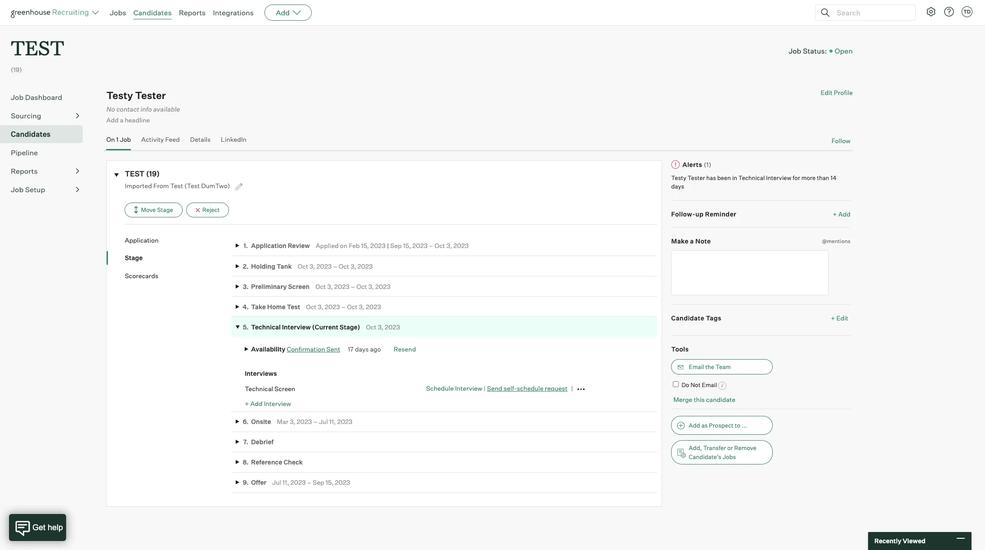 Task type: vqa. For each thing, say whether or not it's contained in the screenshot.
ACTIVITY
yes



Task type: describe. For each thing, give the bounding box(es) containing it.
4.
[[243, 303, 249, 310]]

edit profile link
[[821, 89, 853, 96]]

1. application review applied on  feb 15, 2023 | sep 15, 2023 – oct 3, 2023
[[244, 242, 469, 249]]

1
[[116, 135, 119, 143]]

testy tester no contact info available add a headline
[[106, 89, 180, 124]]

td button
[[961, 5, 975, 19]]

on 1 job
[[106, 135, 131, 143]]

0 horizontal spatial jobs
[[110, 8, 126, 17]]

confirmation sent button
[[287, 345, 340, 353]]

on
[[340, 242, 348, 249]]

2 horizontal spatial 15,
[[403, 242, 411, 249]]

+ for + edit
[[831, 314, 836, 322]]

Do Not Email checkbox
[[674, 381, 679, 387]]

follow-
[[672, 210, 696, 218]]

schedule
[[426, 385, 454, 392]]

job for job status:
[[789, 46, 802, 55]]

resend
[[394, 345, 416, 353]]

profile
[[834, 89, 853, 96]]

1 vertical spatial 11,
[[283, 478, 289, 486]]

stage link
[[125, 254, 231, 262]]

+ for + add
[[833, 210, 838, 218]]

dashboard
[[25, 93, 62, 102]]

email the team button
[[672, 359, 773, 374]]

sourcing link
[[11, 110, 79, 121]]

1 vertical spatial screen
[[275, 385, 295, 392]]

merge
[[674, 395, 693, 403]]

move
[[141, 206, 156, 213]]

move stage button
[[125, 202, 183, 217]]

on 1 job link
[[106, 135, 131, 148]]

testy tester has been in technical interview for more than 14 days
[[672, 174, 837, 190]]

add, transfer or remove candidate's jobs
[[689, 444, 757, 460]]

0 vertical spatial screen
[[288, 282, 310, 290]]

schedule interview link
[[426, 385, 483, 392]]

(current
[[312, 323, 339, 331]]

this
[[694, 395, 705, 403]]

testy for testy tester has been in technical interview for more than 14 days
[[672, 174, 687, 181]]

5.
[[243, 323, 249, 331]]

1 horizontal spatial 15,
[[361, 242, 369, 249]]

1 horizontal spatial jul
[[319, 418, 328, 425]]

linkedin link
[[221, 135, 247, 148]]

viewed
[[903, 537, 926, 545]]

0 vertical spatial candidates link
[[133, 8, 172, 17]]

8. reference check
[[243, 458, 303, 466]]

14
[[831, 174, 837, 181]]

candidates inside candidates link
[[11, 130, 51, 139]]

interviews
[[245, 369, 277, 377]]

stage inside button
[[157, 206, 173, 213]]

preliminary
[[251, 282, 287, 290]]

Search text field
[[835, 6, 908, 19]]

+ add interview
[[245, 400, 291, 407]]

candidate tags
[[672, 314, 722, 322]]

more
[[802, 174, 816, 181]]

8.
[[243, 458, 249, 466]]

mar
[[277, 418, 289, 425]]

1.
[[244, 242, 248, 249]]

reminder
[[706, 210, 737, 218]]

jobs inside the add, transfer or remove candidate's jobs
[[723, 453, 736, 460]]

schedule
[[517, 385, 544, 392]]

add as prospect to ... button
[[672, 416, 773, 435]]

technical screen
[[245, 385, 295, 392]]

been
[[718, 174, 731, 181]]

application link
[[125, 236, 231, 245]]

alerts
[[683, 161, 703, 168]]

job for job setup
[[11, 185, 24, 194]]

greenhouse recruiting image
[[11, 7, 92, 18]]

3.
[[243, 282, 249, 290]]

test for test (19)
[[125, 169, 145, 178]]

1 horizontal spatial |
[[484, 385, 486, 392]]

activity feed link
[[141, 135, 180, 148]]

interview inside testy tester has been in technical interview for more than 14 days
[[767, 174, 792, 181]]

interview down technical screen
[[264, 400, 291, 407]]

applied
[[316, 242, 339, 249]]

info
[[141, 105, 152, 114]]

sent
[[327, 345, 340, 353]]

merge this candidate link
[[674, 395, 736, 403]]

tester for testy tester no contact info available add a headline
[[135, 89, 166, 101]]

not
[[691, 381, 701, 388]]

from
[[153, 182, 169, 189]]

1 vertical spatial a
[[691, 237, 694, 245]]

integrations link
[[213, 8, 254, 17]]

ago
[[370, 345, 381, 353]]

job for job dashboard
[[11, 93, 24, 102]]

job setup
[[11, 185, 45, 194]]

add as prospect to ...
[[689, 422, 748, 429]]

technical inside testy tester has been in technical interview for more than 14 days
[[739, 174, 765, 181]]

3. preliminary screen oct 3, 2023 – oct 3, 2023
[[243, 282, 391, 290]]

17
[[348, 345, 354, 353]]

activity
[[141, 135, 164, 143]]

request
[[545, 385, 568, 392]]

0 horizontal spatial (19)
[[11, 66, 22, 73]]

0 vertical spatial test
[[170, 182, 183, 189]]

on
[[106, 135, 115, 143]]

interview up confirmation at the left of the page
[[282, 323, 311, 331]]

follow link
[[832, 136, 851, 145]]

add inside testy tester no contact info available add a headline
[[106, 116, 119, 124]]

0 vertical spatial 11,
[[330, 418, 336, 425]]

(1)
[[704, 161, 712, 168]]

make a note
[[672, 237, 711, 245]]

edit profile
[[821, 89, 853, 96]]

job right 1 at the left top of page
[[120, 135, 131, 143]]

send
[[487, 385, 503, 392]]

than
[[817, 174, 830, 181]]

application inside application link
[[125, 236, 159, 244]]

0 horizontal spatial 15,
[[326, 478, 334, 486]]

remove
[[735, 444, 757, 451]]

add, transfer or remove candidate's jobs button
[[672, 440, 773, 465]]

headline
[[125, 116, 150, 124]]

imported from test (test dumtwo)
[[125, 182, 232, 189]]

pipeline link
[[11, 147, 79, 158]]



Task type: locate. For each thing, give the bounding box(es) containing it.
testy inside testy tester has been in technical interview for more than 14 days
[[672, 174, 687, 181]]

debrief
[[251, 438, 274, 446]]

td button
[[962, 6, 973, 17]]

0 vertical spatial test
[[11, 34, 64, 61]]

follow
[[832, 137, 851, 144]]

resend button
[[394, 345, 416, 353]]

in
[[733, 174, 738, 181]]

0 horizontal spatial tester
[[135, 89, 166, 101]]

1 vertical spatial edit
[[837, 314, 849, 322]]

1 vertical spatial candidates link
[[11, 129, 79, 140]]

0 vertical spatial testy
[[106, 89, 133, 101]]

1 vertical spatial days
[[355, 345, 369, 353]]

0 vertical spatial technical
[[739, 174, 765, 181]]

tools
[[672, 345, 689, 353]]

0 horizontal spatial test
[[170, 182, 183, 189]]

1 horizontal spatial days
[[672, 183, 685, 190]]

1 horizontal spatial stage
[[157, 206, 173, 213]]

job left status:
[[789, 46, 802, 55]]

0 vertical spatial days
[[672, 183, 685, 190]]

transfer
[[704, 444, 727, 451]]

add,
[[689, 444, 702, 451]]

0 horizontal spatial testy
[[106, 89, 133, 101]]

reject
[[202, 206, 220, 213]]

+ add
[[833, 210, 851, 218]]

|
[[387, 242, 389, 249], [484, 385, 486, 392]]

2 vertical spatial +
[[245, 400, 249, 407]]

follow-up reminder
[[672, 210, 737, 218]]

job up sourcing
[[11, 93, 24, 102]]

0 vertical spatial tester
[[135, 89, 166, 101]]

1 vertical spatial test
[[287, 303, 300, 310]]

confirmation
[[287, 345, 325, 353]]

2 vertical spatial technical
[[245, 385, 273, 392]]

interview left for
[[767, 174, 792, 181]]

1 horizontal spatial application
[[251, 242, 287, 249]]

7.
[[243, 438, 248, 446]]

0 vertical spatial reports
[[179, 8, 206, 17]]

dumtwo)
[[201, 182, 230, 189]]

(19) up from
[[146, 169, 160, 178]]

0 vertical spatial jobs
[[110, 8, 126, 17]]

candidates down sourcing
[[11, 130, 51, 139]]

1 horizontal spatial 11,
[[330, 418, 336, 425]]

reject button
[[186, 202, 229, 217]]

edit
[[821, 89, 833, 96], [837, 314, 849, 322]]

technical right in
[[739, 174, 765, 181]]

0 vertical spatial |
[[387, 242, 389, 249]]

status:
[[803, 46, 828, 55]]

1 vertical spatial stage
[[125, 254, 143, 262]]

3,
[[447, 242, 452, 249], [310, 262, 315, 270], [351, 262, 356, 270], [327, 282, 333, 290], [369, 282, 374, 290], [318, 303, 324, 310], [359, 303, 365, 310], [378, 323, 384, 331], [290, 418, 296, 425]]

email inside button
[[689, 363, 705, 370]]

@mentions
[[823, 238, 851, 245]]

test
[[11, 34, 64, 61], [125, 169, 145, 178]]

home
[[267, 303, 286, 310]]

0 vertical spatial jul
[[319, 418, 328, 425]]

reference
[[251, 458, 282, 466]]

0 horizontal spatial |
[[387, 242, 389, 249]]

None text field
[[672, 250, 829, 295]]

tester for testy tester has been in technical interview for more than 14 days
[[688, 174, 706, 181]]

job left setup
[[11, 185, 24, 194]]

screen up + add interview
[[275, 385, 295, 392]]

email left the
[[689, 363, 705, 370]]

stage right move
[[157, 206, 173, 213]]

configure image
[[926, 6, 937, 17]]

0 horizontal spatial edit
[[821, 89, 833, 96]]

testy for testy tester no contact info available add a headline
[[106, 89, 133, 101]]

1 horizontal spatial test
[[125, 169, 145, 178]]

make
[[672, 237, 689, 245]]

0 vertical spatial candidates
[[133, 8, 172, 17]]

send self-schedule request link
[[487, 385, 568, 392]]

0 horizontal spatial jul
[[272, 478, 281, 486]]

0 horizontal spatial days
[[355, 345, 369, 353]]

...
[[742, 422, 748, 429]]

0 vertical spatial edit
[[821, 89, 833, 96]]

1 horizontal spatial tester
[[688, 174, 706, 181]]

edit inside '+ edit' link
[[837, 314, 849, 322]]

1 vertical spatial |
[[484, 385, 486, 392]]

0 horizontal spatial 11,
[[283, 478, 289, 486]]

days inside testy tester has been in technical interview for more than 14 days
[[672, 183, 685, 190]]

0 horizontal spatial a
[[120, 116, 123, 124]]

as
[[702, 422, 708, 429]]

tester inside testy tester no contact info available add a headline
[[135, 89, 166, 101]]

recently
[[875, 537, 902, 545]]

1 horizontal spatial reports
[[179, 8, 206, 17]]

0 vertical spatial (19)
[[11, 66, 22, 73]]

tester up the info
[[135, 89, 166, 101]]

tank
[[277, 262, 292, 270]]

availability
[[251, 345, 286, 353]]

days down the alerts
[[672, 183, 685, 190]]

0 vertical spatial email
[[689, 363, 705, 370]]

tester inside testy tester has been in technical interview for more than 14 days
[[688, 174, 706, 181]]

jul right offer
[[272, 478, 281, 486]]

offer
[[251, 478, 267, 486]]

application up holding
[[251, 242, 287, 249]]

tester down 'alerts (1)'
[[688, 174, 706, 181]]

2.
[[243, 262, 249, 270]]

up
[[696, 210, 704, 218]]

take
[[251, 303, 266, 310]]

schedule interview | send self-schedule request
[[426, 385, 568, 392]]

has
[[707, 174, 717, 181]]

15,
[[361, 242, 369, 249], [403, 242, 411, 249], [326, 478, 334, 486]]

0 horizontal spatial reports link
[[11, 166, 79, 177]]

interview
[[767, 174, 792, 181], [282, 323, 311, 331], [455, 385, 483, 392], [264, 400, 291, 407]]

feb
[[349, 242, 360, 249]]

review
[[288, 242, 310, 249]]

+ for + add interview
[[245, 400, 249, 407]]

scorecards
[[125, 272, 158, 279]]

test down greenhouse recruiting image
[[11, 34, 64, 61]]

1 vertical spatial reports link
[[11, 166, 79, 177]]

1 horizontal spatial (19)
[[146, 169, 160, 178]]

1 vertical spatial (19)
[[146, 169, 160, 178]]

add inside popup button
[[276, 8, 290, 17]]

holding
[[251, 262, 276, 270]]

testy inside testy tester no contact info available add a headline
[[106, 89, 133, 101]]

testy up contact
[[106, 89, 133, 101]]

1 vertical spatial technical
[[251, 323, 281, 331]]

candidate's
[[689, 453, 722, 460]]

1 horizontal spatial testy
[[672, 174, 687, 181]]

test for test
[[11, 34, 64, 61]]

0 horizontal spatial test
[[11, 34, 64, 61]]

technical right "5."
[[251, 323, 281, 331]]

technical down interviews
[[245, 385, 273, 392]]

(19) down test link
[[11, 66, 22, 73]]

6.
[[243, 418, 249, 425]]

1 horizontal spatial edit
[[837, 314, 849, 322]]

reports down pipeline
[[11, 167, 38, 176]]

job status:
[[789, 46, 828, 55]]

4. take home test oct 3, 2023 – oct 3, 2023
[[243, 303, 381, 310]]

candidates link
[[133, 8, 172, 17], [11, 129, 79, 140]]

1 horizontal spatial jobs
[[723, 453, 736, 460]]

screen down 2. holding tank oct 3, 2023 – oct 3, 2023
[[288, 282, 310, 290]]

0 horizontal spatial sep
[[313, 478, 324, 486]]

do
[[682, 381, 690, 388]]

1 horizontal spatial reports link
[[179, 8, 206, 17]]

scorecards link
[[125, 271, 231, 280]]

0 vertical spatial a
[[120, 116, 123, 124]]

0 horizontal spatial candidates
[[11, 130, 51, 139]]

email right not
[[702, 381, 718, 388]]

1 vertical spatial reports
[[11, 167, 38, 176]]

1 vertical spatial jul
[[272, 478, 281, 486]]

testy down the alerts
[[672, 174, 687, 181]]

job dashboard
[[11, 93, 62, 102]]

interview left send
[[455, 385, 483, 392]]

details
[[190, 135, 211, 143]]

1 vertical spatial +
[[831, 314, 836, 322]]

(19)
[[11, 66, 22, 73], [146, 169, 160, 178]]

test (19)
[[125, 169, 160, 178]]

0 horizontal spatial candidates link
[[11, 129, 79, 140]]

job dashboard link
[[11, 92, 79, 103]]

0 vertical spatial reports link
[[179, 8, 206, 17]]

screen
[[288, 282, 310, 290], [275, 385, 295, 392]]

1 vertical spatial jobs
[[723, 453, 736, 460]]

a down contact
[[120, 116, 123, 124]]

reports link down pipeline link
[[11, 166, 79, 177]]

a left "note"
[[691, 237, 694, 245]]

1 vertical spatial sep
[[313, 478, 324, 486]]

1 horizontal spatial sep
[[391, 242, 402, 249]]

application down move
[[125, 236, 159, 244]]

6. onsite mar 3, 2023 – jul 11, 2023
[[243, 418, 353, 425]]

job setup link
[[11, 184, 79, 195]]

stage
[[157, 206, 173, 213], [125, 254, 143, 262]]

a inside testy tester no contact info available add a headline
[[120, 116, 123, 124]]

for
[[793, 174, 801, 181]]

no
[[106, 105, 115, 114]]

to
[[735, 422, 741, 429]]

+ add link
[[833, 210, 851, 218]]

activity feed
[[141, 135, 180, 143]]

test right home
[[287, 303, 300, 310]]

test up imported
[[125, 169, 145, 178]]

prospect
[[709, 422, 734, 429]]

0 vertical spatial stage
[[157, 206, 173, 213]]

sourcing
[[11, 111, 41, 120]]

details link
[[190, 135, 211, 148]]

reports
[[179, 8, 206, 17], [11, 167, 38, 176]]

1 horizontal spatial test
[[287, 303, 300, 310]]

| right 'feb'
[[387, 242, 389, 249]]

do not email
[[682, 381, 718, 388]]

add button
[[265, 5, 312, 21]]

reports left integrations link on the left of page
[[179, 8, 206, 17]]

candidates right 'jobs' link
[[133, 8, 172, 17]]

1 horizontal spatial candidates
[[133, 8, 172, 17]]

| left send
[[484, 385, 486, 392]]

1 horizontal spatial candidates link
[[133, 8, 172, 17]]

0 vertical spatial sep
[[391, 242, 402, 249]]

candidates link up pipeline link
[[11, 129, 79, 140]]

5. technical interview (current stage)
[[243, 323, 360, 331]]

jobs link
[[110, 8, 126, 17]]

recently viewed
[[875, 537, 926, 545]]

add inside button
[[689, 422, 701, 429]]

integrations
[[213, 8, 254, 17]]

1 vertical spatial testy
[[672, 174, 687, 181]]

candidate
[[672, 314, 705, 322]]

1 vertical spatial candidates
[[11, 130, 51, 139]]

0 horizontal spatial stage
[[125, 254, 143, 262]]

1 vertical spatial email
[[702, 381, 718, 388]]

stage)
[[340, 323, 360, 331]]

0 vertical spatial +
[[833, 210, 838, 218]]

stage up scorecards
[[125, 254, 143, 262]]

reports link left integrations link on the left of page
[[179, 8, 206, 17]]

linkedin
[[221, 135, 247, 143]]

1 horizontal spatial a
[[691, 237, 694, 245]]

candidates link right 'jobs' link
[[133, 8, 172, 17]]

1 vertical spatial tester
[[688, 174, 706, 181]]

0 horizontal spatial application
[[125, 236, 159, 244]]

test left (test
[[170, 182, 183, 189]]

jobs
[[110, 8, 126, 17], [723, 453, 736, 460]]

+ add interview link
[[245, 400, 291, 407]]

0 horizontal spatial reports
[[11, 167, 38, 176]]

jul right 'mar'
[[319, 418, 328, 425]]

days right 17
[[355, 345, 369, 353]]

1 vertical spatial test
[[125, 169, 145, 178]]

confirmation sent
[[287, 345, 340, 353]]



